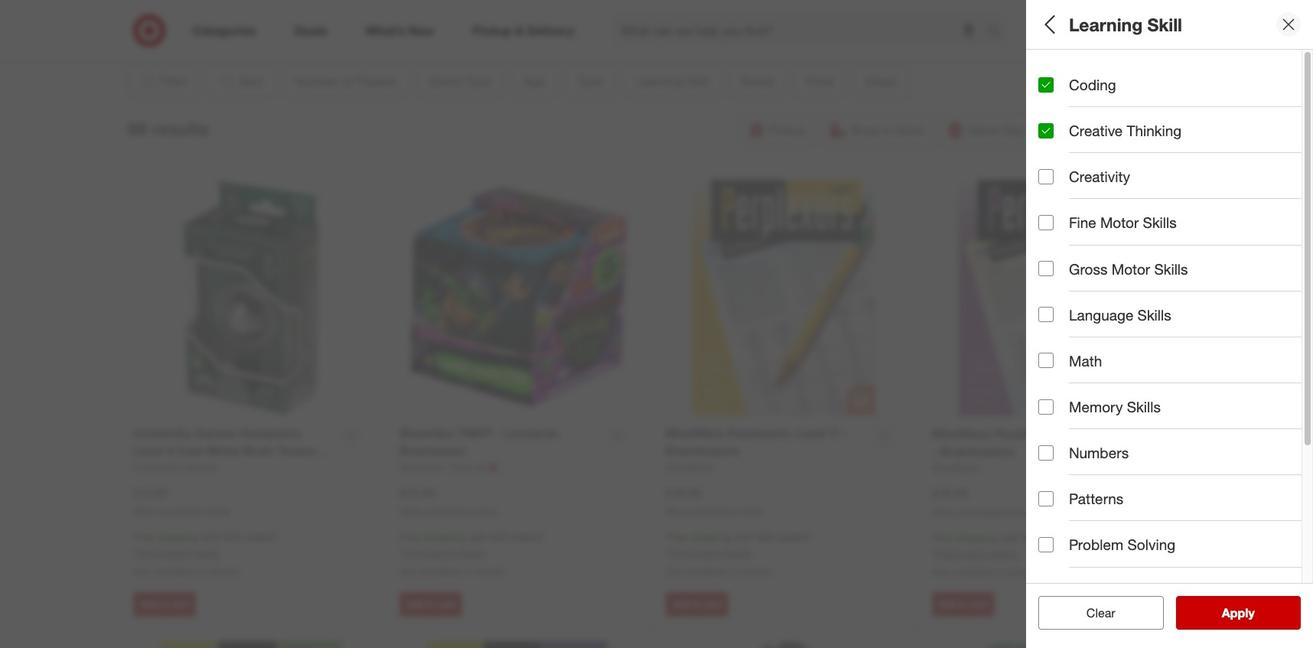 Task type: locate. For each thing, give the bounding box(es) containing it.
motor up brainteasers
[[1101, 214, 1140, 232]]

free shipping with $35 orders* * exclusions apply. not available in stores
[[133, 531, 279, 578], [400, 531, 546, 578], [666, 531, 812, 578], [933, 532, 1078, 579]]

results
[[152, 118, 209, 139], [1232, 606, 1272, 621]]

skill for learning skill coding; creative thinking
[[1104, 275, 1133, 292]]

with
[[201, 531, 221, 544], [468, 531, 488, 544], [734, 531, 754, 544], [1001, 532, 1021, 545]]

coding
[[1070, 76, 1117, 93]]

1 horizontal spatial 2
[[1161, 16, 1166, 25]]

shipping
[[157, 531, 198, 544], [424, 531, 465, 544], [690, 531, 731, 544], [957, 532, 998, 545]]

adult
[[1066, 187, 1091, 200]]

gross motor skills
[[1070, 260, 1189, 278]]

problem
[[1070, 536, 1124, 554]]

sold
[[1039, 548, 1070, 566]]

results for 99 results
[[152, 118, 209, 139]]

learning up coding;
[[1039, 275, 1100, 292]]

1 horizontal spatial results
[[1232, 606, 1272, 621]]

results for see results
[[1232, 606, 1272, 621]]

Coding checkbox
[[1039, 77, 1054, 92]]

1 horizontal spatial type
[[1084, 114, 1116, 131]]

1 vertical spatial games;
[[1071, 241, 1108, 254]]

when inside $14.87 when purchased online
[[133, 506, 157, 517]]

not
[[133, 565, 150, 578], [400, 565, 417, 578], [666, 565, 683, 578], [933, 566, 950, 579]]

purchased inside $25.99 when purchased online
[[426, 506, 470, 517]]

0 horizontal spatial skill
[[1104, 275, 1133, 292]]

type
[[1084, 114, 1116, 131], [1039, 221, 1071, 239]]

thinking
[[1128, 122, 1182, 139], [1123, 294, 1163, 307]]

purchased inside $14.87 when purchased online
[[160, 506, 203, 517]]

all filters
[[1039, 13, 1113, 35]]

0 horizontal spatial type
[[1039, 221, 1071, 239]]

guest rating button
[[1039, 479, 1302, 532]]

*
[[133, 547, 137, 560], [400, 547, 403, 560], [666, 547, 670, 560], [933, 548, 936, 561]]

2
[[1161, 16, 1166, 25], [1051, 80, 1057, 93]]

language skills
[[1070, 306, 1172, 324]]

creative left games
[[1117, 134, 1157, 147]]

brainteasers
[[1111, 241, 1171, 254]]

results right see
[[1232, 606, 1272, 621]]

results inside button
[[1232, 606, 1272, 621]]

learning inside dialog
[[1070, 13, 1143, 35]]

fine
[[1070, 214, 1097, 232]]

clear inside all filters dialog
[[1079, 606, 1108, 621]]

1 vertical spatial type
[[1039, 221, 1071, 239]]

math
[[1070, 352, 1103, 370]]

skill up players
[[1148, 13, 1183, 35]]

games; up gross
[[1071, 241, 1108, 254]]

online
[[206, 506, 231, 517], [472, 506, 497, 517], [739, 506, 763, 517], [1005, 507, 1030, 518]]

orders*
[[244, 531, 279, 544], [511, 531, 546, 544], [777, 531, 812, 544], [1044, 532, 1078, 545]]

see
[[1207, 606, 1229, 621]]

1 vertical spatial results
[[1232, 606, 1272, 621]]

0 vertical spatial results
[[152, 118, 209, 139]]

age kids; adult
[[1039, 167, 1091, 200]]

thinking down gross motor skills
[[1123, 294, 1163, 307]]

classic
[[1039, 134, 1074, 147]]

of
[[1098, 60, 1112, 78]]

results right 99
[[152, 118, 209, 139]]

available
[[153, 565, 195, 578], [420, 565, 461, 578], [686, 565, 728, 578], [953, 566, 994, 579]]

1 clear from the left
[[1079, 606, 1108, 621]]

skill inside learning skill coding; creative thinking
[[1104, 275, 1133, 292]]

fine motor skills
[[1070, 214, 1177, 232]]

2 clear from the left
[[1087, 606, 1116, 621]]

creative down coding
[[1070, 122, 1124, 139]]

Math checkbox
[[1039, 353, 1054, 369]]

clear inside 'learning skill' dialog
[[1087, 606, 1116, 621]]

kids;
[[1039, 187, 1063, 200]]

clear
[[1079, 606, 1108, 621], [1087, 606, 1116, 621]]

advertisement region
[[192, 0, 1111, 36]]

Creative Thinking checkbox
[[1039, 123, 1054, 138]]

What can we help you find? suggestions appear below search field
[[612, 14, 991, 47]]

0 vertical spatial games;
[[1077, 134, 1114, 147]]

0 horizontal spatial results
[[152, 118, 209, 139]]

exclusions
[[137, 547, 188, 560], [403, 547, 455, 560], [670, 547, 721, 560], [936, 548, 988, 561]]

type up board
[[1039, 221, 1071, 239]]

games; up creativity at the right of the page
[[1077, 134, 1114, 147]]

0 horizontal spatial $16.95 when purchased online
[[666, 485, 763, 517]]

type board games; brainteasers
[[1039, 221, 1171, 254]]

skills down brainteasers
[[1155, 260, 1189, 278]]

Problem Solving checkbox
[[1039, 538, 1054, 553]]

$25.99
[[400, 485, 436, 501]]

1 vertical spatial learning
[[1039, 275, 1100, 292]]

online inside $25.99 when purchased online
[[472, 506, 497, 517]]

patterns
[[1070, 490, 1124, 508]]

in
[[198, 565, 206, 578], [464, 565, 473, 578], [731, 565, 739, 578], [997, 566, 1006, 579]]

apply.
[[191, 547, 220, 560], [458, 547, 486, 560], [724, 547, 753, 560], [991, 548, 1019, 561]]

all filters dialog
[[1027, 0, 1314, 649]]

deals
[[1039, 441, 1078, 458]]

learning up sponsored
[[1070, 13, 1143, 35]]

skills up brainteasers
[[1144, 214, 1177, 232]]

creative inside learning skill coding; creative thinking
[[1080, 294, 1120, 307]]

1 vertical spatial 2
[[1051, 80, 1057, 93]]

learning for learning skill coding; creative thinking
[[1039, 275, 1100, 292]]

language
[[1070, 306, 1134, 324]]

$16.95
[[666, 485, 703, 501], [933, 486, 969, 501]]

brand
[[1039, 334, 1081, 351]]

0 horizontal spatial 2
[[1051, 80, 1057, 93]]

learning for learning skill
[[1070, 13, 1143, 35]]

when
[[133, 506, 157, 517], [400, 506, 424, 517], [666, 506, 690, 517], [933, 507, 957, 518]]

price button
[[1039, 371, 1302, 425]]

games; inside 'type board games; brainteasers'
[[1071, 241, 1108, 254]]

age
[[1039, 167, 1066, 185]]

exclusions apply. button
[[137, 546, 220, 561], [403, 546, 486, 561], [670, 546, 753, 561], [936, 547, 1019, 562]]

0 vertical spatial type
[[1084, 114, 1116, 131]]

learning inside learning skill coding; creative thinking
[[1039, 275, 1100, 292]]

1 vertical spatial thinking
[[1123, 294, 1163, 307]]

stores
[[209, 565, 239, 578], [476, 565, 505, 578], [742, 565, 772, 578], [1009, 566, 1038, 579]]

thinking inside learning skill coding; creative thinking
[[1123, 294, 1163, 307]]

Numbers checkbox
[[1039, 445, 1054, 461]]

price
[[1039, 387, 1075, 405]]

1 vertical spatial motor
[[1112, 260, 1151, 278]]

2 up players
[[1161, 16, 1166, 25]]

skill up language skills
[[1104, 275, 1133, 292]]

$35
[[224, 531, 241, 544], [491, 531, 508, 544], [757, 531, 774, 544], [1024, 532, 1041, 545]]

creative inside 'learning skill' dialog
[[1070, 122, 1124, 139]]

numbers
[[1070, 444, 1130, 462]]

skill for learning skill
[[1148, 13, 1183, 35]]

1 vertical spatial skill
[[1104, 275, 1133, 292]]

0 vertical spatial learning
[[1070, 13, 1143, 35]]

game
[[1039, 114, 1080, 131]]

motor down brainteasers
[[1112, 260, 1151, 278]]

Gross Motor Skills checkbox
[[1039, 261, 1054, 277]]

skills
[[1144, 214, 1177, 232], [1155, 260, 1189, 278], [1138, 306, 1172, 324], [1128, 398, 1162, 416]]

creative down gross
[[1080, 294, 1120, 307]]

skill
[[1148, 13, 1183, 35], [1104, 275, 1133, 292]]

free
[[133, 531, 154, 544], [400, 531, 421, 544], [666, 531, 687, 544], [933, 532, 954, 545]]

guest
[[1039, 494, 1080, 512]]

skills down gross motor skills
[[1138, 306, 1172, 324]]

purchased
[[160, 506, 203, 517], [426, 506, 470, 517], [693, 506, 736, 517], [959, 507, 1003, 518]]

number of players 1; 2
[[1039, 60, 1167, 93]]

skill inside dialog
[[1148, 13, 1183, 35]]

thinking down players
[[1128, 122, 1182, 139]]

0 vertical spatial skill
[[1148, 13, 1183, 35]]

see results button
[[1177, 596, 1302, 630]]

2 right 1; at the top of the page
[[1051, 80, 1057, 93]]

$16.95 when purchased online
[[666, 485, 763, 517], [933, 486, 1030, 518]]

games;
[[1077, 134, 1114, 147], [1071, 241, 1108, 254]]

problem solving
[[1070, 536, 1176, 554]]

0 vertical spatial thinking
[[1128, 122, 1182, 139]]

creative
[[1070, 122, 1124, 139], [1117, 134, 1157, 147], [1080, 294, 1120, 307]]

all
[[1039, 13, 1060, 35]]

memory
[[1070, 398, 1124, 416]]

clear button
[[1039, 596, 1164, 630]]

1 horizontal spatial skill
[[1148, 13, 1183, 35]]

2 inside number of players 1; 2
[[1051, 80, 1057, 93]]

0 vertical spatial motor
[[1101, 214, 1140, 232]]

learning skill dialog
[[1027, 0, 1314, 649]]

$25.99 when purchased online
[[400, 485, 497, 517]]

type down coding
[[1084, 114, 1116, 131]]



Task type: describe. For each thing, give the bounding box(es) containing it.
Patterns checkbox
[[1039, 491, 1054, 507]]

1 horizontal spatial $16.95 when purchased online
[[933, 486, 1030, 518]]

$14.87
[[133, 485, 170, 501]]

see results
[[1207, 606, 1272, 621]]

search button
[[980, 14, 1017, 51]]

brand button
[[1039, 318, 1302, 371]]

Creativity checkbox
[[1039, 169, 1054, 184]]

creativity
[[1070, 168, 1131, 186]]

motor for gross
[[1112, 260, 1151, 278]]

rating
[[1084, 494, 1129, 512]]

2 link
[[1138, 14, 1172, 47]]

learning skill coding; creative thinking
[[1039, 275, 1163, 307]]

games; inside 'game type classic games; creative games'
[[1077, 134, 1114, 147]]

creative thinking
[[1070, 122, 1182, 139]]

board
[[1039, 241, 1068, 254]]

learning skill
[[1070, 13, 1183, 35]]

Memory Skills checkbox
[[1039, 399, 1054, 415]]

players
[[1116, 60, 1167, 78]]

clear all button
[[1039, 596, 1164, 630]]

skills right memory
[[1128, 398, 1162, 416]]

99
[[127, 118, 147, 139]]

number
[[1039, 60, 1094, 78]]

type inside 'game type classic games; creative games'
[[1084, 114, 1116, 131]]

clear for clear
[[1087, 606, 1116, 621]]

sold by
[[1039, 548, 1090, 566]]

online inside $14.87 when purchased online
[[206, 506, 231, 517]]

0 vertical spatial 2
[[1161, 16, 1166, 25]]

coding;
[[1039, 294, 1077, 307]]

1;
[[1039, 80, 1048, 93]]

deals button
[[1039, 425, 1302, 479]]

clear all
[[1079, 606, 1124, 621]]

clear for clear all
[[1079, 606, 1108, 621]]

search
[[980, 24, 1017, 39]]

thinking inside 'learning skill' dialog
[[1128, 122, 1182, 139]]

sponsored
[[1065, 37, 1111, 48]]

by
[[1074, 548, 1090, 566]]

guest rating
[[1039, 494, 1129, 512]]

creative inside 'game type classic games; creative games'
[[1117, 134, 1157, 147]]

solving
[[1128, 536, 1176, 554]]

all
[[1112, 606, 1124, 621]]

sold by button
[[1039, 532, 1302, 586]]

1 horizontal spatial $16.95
[[933, 486, 969, 501]]

apply
[[1223, 606, 1256, 621]]

memory skills
[[1070, 398, 1162, 416]]

type inside 'type board games; brainteasers'
[[1039, 221, 1071, 239]]

filters
[[1065, 13, 1113, 35]]

99 results
[[127, 118, 209, 139]]

apply button
[[1177, 596, 1302, 630]]

when inside $25.99 when purchased online
[[400, 506, 424, 517]]

Fine Motor Skills checkbox
[[1039, 215, 1054, 230]]

0 horizontal spatial $16.95
[[666, 485, 703, 501]]

Language Skills checkbox
[[1039, 307, 1054, 323]]

gross
[[1070, 260, 1108, 278]]

$14.87 when purchased online
[[133, 485, 231, 517]]

game type classic games; creative games
[[1039, 114, 1194, 147]]

motor for fine
[[1101, 214, 1140, 232]]

reading
[[1070, 582, 1124, 600]]

games
[[1160, 134, 1194, 147]]



Task type: vqa. For each thing, say whether or not it's contained in the screenshot.


